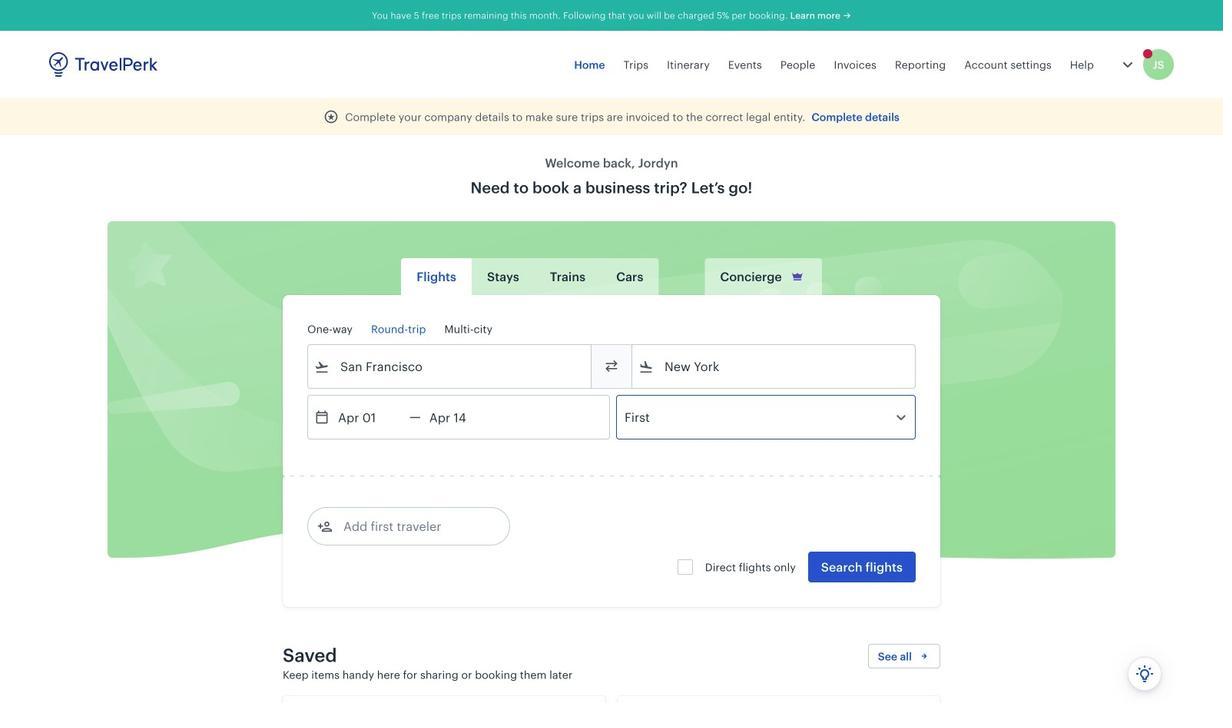 Task type: describe. For each thing, give the bounding box(es) containing it.
From search field
[[330, 354, 571, 379]]

Add first traveler search field
[[333, 514, 493, 539]]



Task type: vqa. For each thing, say whether or not it's contained in the screenshot.
tooltip
no



Task type: locate. For each thing, give the bounding box(es) containing it.
To search field
[[654, 354, 895, 379]]

Depart text field
[[330, 396, 410, 439]]

Return text field
[[421, 396, 501, 439]]



